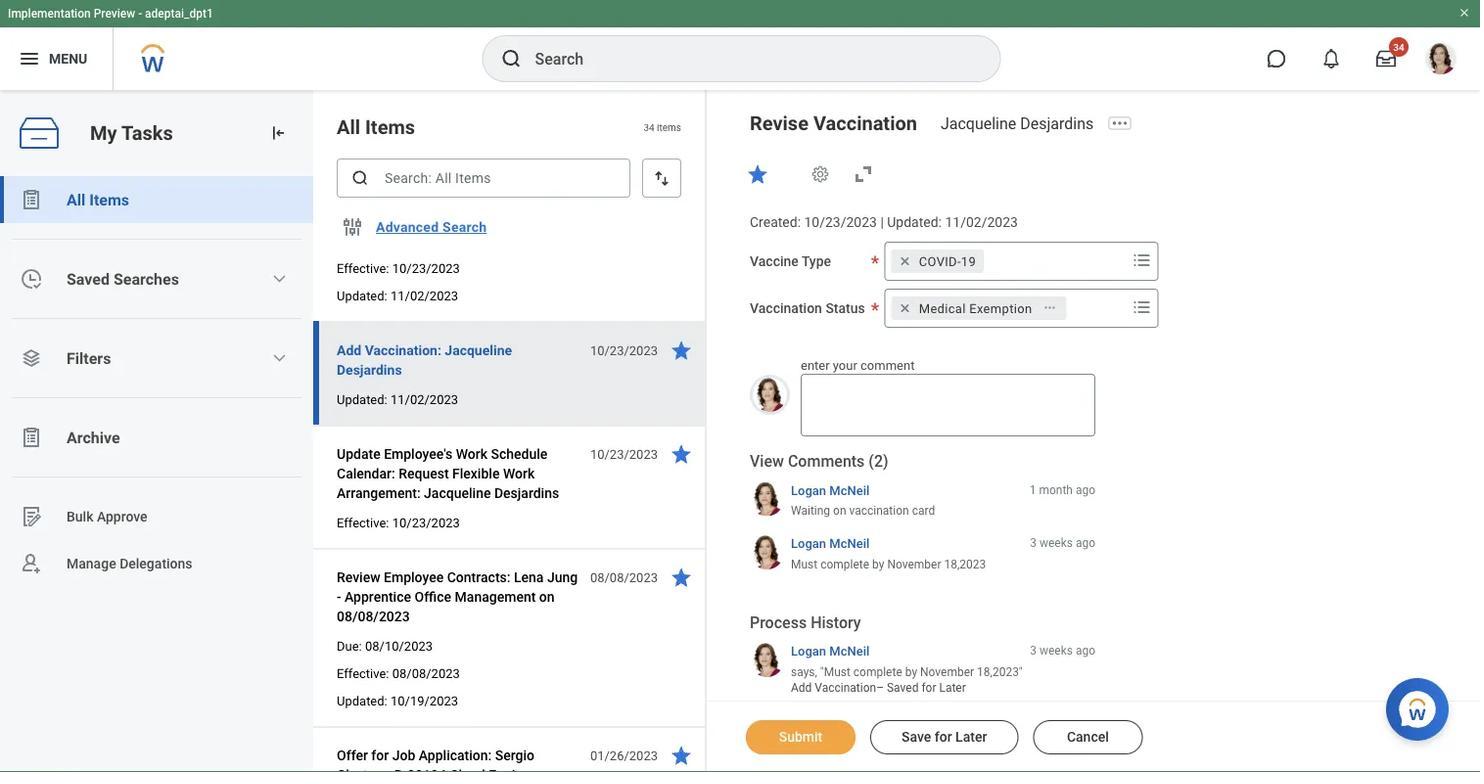 Task type: describe. For each thing, give the bounding box(es) containing it.
08/10/2023
[[365, 639, 433, 654]]

review employee contracts: lena jung - apprentice office management on 08/08/2023 button
[[337, 566, 580, 629]]

says,
[[791, 666, 818, 679]]

process history
[[750, 614, 862, 633]]

chevron down image for saved searches
[[272, 271, 287, 287]]

history
[[811, 614, 862, 633]]

0 vertical spatial 08/08/2023
[[591, 571, 658, 585]]

medical exemption
[[919, 301, 1033, 316]]

cancel button
[[1034, 721, 1143, 755]]

advanced
[[376, 219, 439, 235]]

34 for 34
[[1394, 41, 1405, 53]]

comment
[[861, 358, 915, 373]]

mcneil for on
[[830, 483, 870, 498]]

1 updated: 11/02/2023 from the top
[[337, 288, 458, 303]]

08/08/2023 inside review employee contracts: lena jung - apprentice office management on 08/08/2023
[[337, 609, 410, 625]]

logan mcneil button inside process history region
[[791, 644, 870, 661]]

add vaccination: jacqueline desjardins
[[337, 342, 512, 378]]

item list element
[[313, 39, 707, 773]]

jung
[[547, 570, 578, 586]]

vaccination
[[850, 505, 910, 518]]

employee's photo (logan mcneil) image
[[750, 375, 790, 415]]

add inside the says, "must complete by november 18,2023" add vaccination – saved for later
[[791, 681, 812, 695]]

desjardins inside 'update employee's work schedule calendar: request flexible work arrangement: jacqueline desjardins'
[[495, 485, 559, 502]]

1 month ago
[[1030, 483, 1096, 497]]

1 effective: from the top
[[337, 261, 389, 276]]

enter
[[801, 358, 830, 373]]

- inside menu banner
[[138, 7, 142, 21]]

updated: up 'update'
[[337, 392, 388, 407]]

0 vertical spatial on
[[834, 505, 847, 518]]

vaccination inside the says, "must complete by november 18,2023" add vaccination – saved for later
[[815, 681, 877, 695]]

view comments (2)
[[750, 453, 889, 471]]

add vaccination: jacqueline desjardins button
[[337, 339, 580, 382]]

effective: 08/08/2023
[[337, 667, 460, 681]]

calendar:
[[337, 466, 395, 482]]

tasks
[[121, 122, 173, 145]]

covid-19 element
[[919, 252, 977, 270]]

2 updated: 11/02/2023 from the top
[[337, 392, 458, 407]]

says, "must complete by november 18,2023" add vaccination – saved for later
[[791, 666, 1023, 695]]

covid-19
[[919, 254, 977, 269]]

archive button
[[0, 414, 313, 461]]

advanced search
[[376, 219, 487, 235]]

my
[[90, 122, 117, 145]]

clock check image
[[20, 267, 43, 291]]

search
[[443, 219, 487, 235]]

schedule
[[491, 446, 548, 462]]

weeks for says, "must complete by november 18,2023"
[[1040, 645, 1073, 658]]

on inside review employee contracts: lena jung - apprentice office management on 08/08/2023
[[540, 589, 555, 605]]

star image
[[670, 443, 693, 466]]

engineer
[[489, 767, 543, 773]]

medical
[[919, 301, 966, 316]]

bulk approve link
[[0, 494, 313, 541]]

0 vertical spatial 11/02/2023
[[946, 215, 1019, 231]]

34 for 34 items
[[644, 121, 655, 133]]

jacqueline inside add vaccination: jacqueline desjardins
[[445, 342, 512, 358]]

save
[[902, 730, 932, 746]]

3 weeks ago for says, "must complete by november 18,2023"
[[1031, 645, 1096, 658]]

logan inside process history region
[[791, 645, 827, 659]]

waiting on vaccination card
[[791, 505, 936, 518]]

offer for job application: sergio clayton ‎- r-00194 cloud engineer
[[337, 748, 543, 773]]

your
[[833, 358, 858, 373]]

comments
[[788, 453, 865, 471]]

covid-
[[919, 254, 962, 269]]

arrangement:
[[337, 485, 421, 502]]

menu
[[49, 51, 87, 67]]

star image for 01/26/2023
[[670, 744, 693, 768]]

2 vertical spatial 08/08/2023
[[392, 667, 460, 681]]

profile logan mcneil image
[[1426, 43, 1457, 78]]

x small image for type
[[896, 251, 916, 271]]

jacqueline inside 'update employee's work schedule calendar: request flexible work arrangement: jacqueline desjardins'
[[424, 485, 491, 502]]

search image
[[351, 168, 370, 188]]

update employee's work schedule calendar: request flexible work arrangement: jacqueline desjardins
[[337, 446, 559, 502]]

waiting
[[791, 505, 831, 518]]

0 vertical spatial november
[[888, 558, 942, 572]]

enter your comment text field
[[801, 374, 1096, 437]]

review employee contracts: lena jung - apprentice office management on 08/08/2023
[[337, 570, 578, 625]]

updated: down effective: 08/08/2023
[[337, 694, 388, 709]]

manage delegations
[[67, 556, 193, 572]]

fullscreen image
[[852, 163, 876, 186]]

vaccination:
[[365, 342, 442, 358]]

3 for says, "must complete by november 18,2023"
[[1031, 645, 1037, 658]]

Search: All Items text field
[[337, 159, 631, 198]]

"must
[[821, 666, 851, 679]]

by inside the says, "must complete by november 18,2023" add vaccination – saved for later
[[906, 666, 918, 679]]

employee
[[384, 570, 444, 586]]

employee's
[[384, 446, 453, 462]]

management
[[455, 589, 536, 605]]

chevron down image for filters
[[272, 351, 287, 366]]

items inside item list element
[[365, 116, 415, 139]]

updated: right |
[[888, 215, 942, 231]]

enter your comment
[[801, 358, 915, 373]]

transformation import image
[[268, 123, 288, 143]]

34 items
[[644, 121, 682, 133]]

office
[[415, 589, 452, 605]]

saved searches
[[67, 270, 179, 288]]

implementation
[[8, 7, 91, 21]]

action bar region
[[707, 701, 1481, 773]]

update
[[337, 446, 381, 462]]

card
[[913, 505, 936, 518]]

star image for due: 08/10/2023
[[670, 566, 693, 590]]

archive
[[67, 429, 120, 447]]

1 effective: 10/23/2023 from the top
[[337, 261, 460, 276]]

logan for must
[[791, 537, 827, 552]]

bulk approve
[[67, 509, 148, 525]]

vaccine
[[750, 253, 799, 270]]

all items inside item list element
[[337, 116, 415, 139]]

month
[[1040, 483, 1073, 497]]

star image for updated: 11/02/2023
[[670, 339, 693, 362]]

application:
[[419, 748, 492, 764]]

3 weeks ago for must complete by november 18,2023
[[1031, 537, 1096, 551]]

cancel
[[1068, 730, 1110, 746]]

update employee's work schedule calendar: request flexible work arrangement: jacqueline desjardins button
[[337, 443, 580, 505]]

mcneil for complete
[[830, 537, 870, 552]]

review
[[337, 570, 381, 586]]

Search Workday  search field
[[535, 37, 960, 80]]

process
[[750, 614, 807, 633]]

bulk
[[67, 509, 94, 525]]

2 vertical spatial 11/02/2023
[[391, 392, 458, 407]]

type
[[802, 253, 832, 270]]

due:
[[337, 639, 362, 654]]

saved searches button
[[0, 256, 313, 303]]

prompts image
[[1131, 296, 1155, 319]]

|
[[881, 215, 884, 231]]

vaccination status
[[750, 300, 866, 317]]

request
[[399, 466, 449, 482]]

flexible
[[453, 466, 500, 482]]

for for save for later
[[935, 730, 953, 746]]

medical exemption, press delete to clear value. option
[[892, 297, 1067, 320]]

ago inside process history region
[[1076, 645, 1096, 658]]

covid-19, press delete to clear value. option
[[892, 250, 984, 273]]

add inside add vaccination: jacqueline desjardins
[[337, 342, 362, 358]]

submit button
[[746, 721, 856, 755]]

search image
[[500, 47, 524, 71]]

view
[[750, 453, 784, 471]]

items
[[657, 121, 682, 133]]



Task type: locate. For each thing, give the bounding box(es) containing it.
3 weeks ago inside process history region
[[1031, 645, 1096, 658]]

saved inside the saved searches dropdown button
[[67, 270, 110, 288]]

by up save
[[906, 666, 918, 679]]

0 horizontal spatial all
[[67, 191, 85, 209]]

clipboard image
[[20, 188, 43, 212], [20, 426, 43, 450]]

contracts:
[[447, 570, 511, 586]]

1 vertical spatial effective: 10/23/2023
[[337, 516, 460, 530]]

x small image
[[896, 251, 916, 271], [896, 299, 916, 318]]

3 logan mcneil from the top
[[791, 645, 870, 659]]

for right save
[[935, 730, 953, 746]]

updated: 11/02/2023 down add vaccination: jacqueline desjardins
[[337, 392, 458, 407]]

11/02/2023 up vaccination:
[[391, 288, 458, 303]]

0 vertical spatial effective:
[[337, 261, 389, 276]]

0 vertical spatial logan mcneil
[[791, 483, 870, 498]]

all up saved searches
[[67, 191, 85, 209]]

weeks for must complete by november 18,2023
[[1040, 537, 1073, 551]]

clipboard image inside all items button
[[20, 188, 43, 212]]

2 clipboard image from the top
[[20, 426, 43, 450]]

0 vertical spatial logan mcneil button
[[791, 483, 870, 500]]

2 vertical spatial logan mcneil button
[[791, 644, 870, 661]]

for
[[922, 681, 937, 695], [935, 730, 953, 746], [372, 748, 389, 764]]

r-
[[395, 767, 408, 773]]

01/26/2023
[[591, 749, 658, 764]]

inbox large image
[[1377, 49, 1397, 69]]

3 logan mcneil button from the top
[[791, 644, 870, 661]]

process history region
[[750, 613, 1096, 703]]

34 button
[[1365, 37, 1409, 80]]

logan mcneil up waiting
[[791, 483, 870, 498]]

1 vertical spatial desjardins
[[337, 362, 402, 378]]

save for later
[[902, 730, 988, 746]]

0 vertical spatial ago
[[1076, 483, 1096, 497]]

1 vertical spatial chevron down image
[[272, 351, 287, 366]]

filters button
[[0, 335, 313, 382]]

0 vertical spatial effective: 10/23/2023
[[337, 261, 460, 276]]

0 horizontal spatial items
[[89, 191, 129, 209]]

2 horizontal spatial desjardins
[[1021, 114, 1094, 133]]

for for offer for job application: sergio clayton ‎- r-00194 cloud engineer
[[372, 748, 389, 764]]

1 vertical spatial jacqueline
[[445, 342, 512, 358]]

1 horizontal spatial work
[[503, 466, 535, 482]]

add down says,
[[791, 681, 812, 695]]

2 vertical spatial vaccination
[[815, 681, 877, 695]]

1 vertical spatial all
[[67, 191, 85, 209]]

x small image for status
[[896, 299, 916, 318]]

sort image
[[652, 168, 672, 188]]

items inside button
[[89, 191, 129, 209]]

save for later button
[[871, 721, 1019, 755]]

logan up waiting
[[791, 483, 827, 498]]

2 vertical spatial mcneil
[[830, 645, 870, 659]]

effective: 10/23/2023 down arrangement: at the bottom left
[[337, 516, 460, 530]]

complete up –
[[854, 666, 903, 679]]

3 logan from the top
[[791, 645, 827, 659]]

1 vertical spatial 3 weeks ago
[[1031, 645, 1096, 658]]

sergio
[[495, 748, 535, 764]]

revise
[[750, 112, 809, 135]]

all items down my
[[67, 191, 129, 209]]

2 mcneil from the top
[[830, 537, 870, 552]]

later up save for later
[[940, 681, 967, 695]]

1 vertical spatial 34
[[644, 121, 655, 133]]

2 vertical spatial logan mcneil
[[791, 645, 870, 659]]

saved right clock check image
[[67, 270, 110, 288]]

1 vertical spatial clipboard image
[[20, 426, 43, 450]]

vaccine type
[[750, 253, 832, 270]]

0 horizontal spatial -
[[138, 7, 142, 21]]

0 vertical spatial updated: 11/02/2023
[[337, 288, 458, 303]]

user plus image
[[20, 552, 43, 576]]

for right –
[[922, 681, 937, 695]]

logan mcneil button up must
[[791, 536, 870, 553]]

all items up search image
[[337, 116, 415, 139]]

0 vertical spatial later
[[940, 681, 967, 695]]

offer
[[337, 748, 368, 764]]

11/02/2023 up 19 in the right top of the page
[[946, 215, 1019, 231]]

list
[[0, 176, 313, 588]]

11/02/2023 down add vaccination: jacqueline desjardins
[[391, 392, 458, 407]]

all items
[[337, 116, 415, 139], [67, 191, 129, 209]]

1 vertical spatial saved
[[887, 681, 919, 695]]

0 vertical spatial -
[[138, 7, 142, 21]]

1 vertical spatial logan mcneil button
[[791, 536, 870, 553]]

clipboard image for archive
[[20, 426, 43, 450]]

1 horizontal spatial all items
[[337, 116, 415, 139]]

2 weeks from the top
[[1040, 645, 1073, 658]]

effective: 10/23/2023 down advanced at the left top of page
[[337, 261, 460, 276]]

3 weeks ago up the cancel
[[1031, 645, 1096, 658]]

1 weeks from the top
[[1040, 537, 1073, 551]]

0 vertical spatial desjardins
[[1021, 114, 1094, 133]]

clipboard image up clock check image
[[20, 188, 43, 212]]

08/08/2023
[[591, 571, 658, 585], [337, 609, 410, 625], [392, 667, 460, 681]]

2 vertical spatial ago
[[1076, 645, 1096, 658]]

for inside offer for job application: sergio clayton ‎- r-00194 cloud engineer
[[372, 748, 389, 764]]

work up flexible
[[456, 446, 488, 462]]

add
[[337, 342, 362, 358], [791, 681, 812, 695]]

saved inside the says, "must complete by november 18,2023" add vaccination – saved for later
[[887, 681, 919, 695]]

0 vertical spatial clipboard image
[[20, 188, 43, 212]]

work
[[456, 446, 488, 462], [503, 466, 535, 482]]

2 vertical spatial effective:
[[337, 667, 389, 681]]

0 vertical spatial items
[[365, 116, 415, 139]]

0 vertical spatial for
[[922, 681, 937, 695]]

for up ‎-
[[372, 748, 389, 764]]

updated:
[[888, 215, 942, 231], [337, 288, 388, 303], [337, 392, 388, 407], [337, 694, 388, 709]]

all items inside button
[[67, 191, 129, 209]]

saved right –
[[887, 681, 919, 695]]

1 vertical spatial by
[[906, 666, 918, 679]]

offer for job application: sergio clayton ‎- r-00194 cloud engineer button
[[337, 744, 580, 773]]

gear image
[[811, 165, 831, 184]]

must
[[791, 558, 818, 572]]

1 horizontal spatial on
[[834, 505, 847, 518]]

- inside review employee contracts: lena jung - apprentice office management on 08/08/2023
[[337, 589, 341, 605]]

all inside item list element
[[337, 116, 361, 139]]

0 vertical spatial by
[[873, 558, 885, 572]]

1 vertical spatial logan mcneil
[[791, 537, 870, 552]]

menu banner
[[0, 0, 1481, 90]]

- right preview
[[138, 7, 142, 21]]

1 vertical spatial later
[[956, 730, 988, 746]]

0 vertical spatial x small image
[[896, 251, 916, 271]]

0 vertical spatial saved
[[67, 270, 110, 288]]

1 x small image from the top
[[896, 251, 916, 271]]

star image
[[746, 163, 770, 186], [670, 339, 693, 362], [670, 566, 693, 590], [670, 744, 693, 768]]

weeks up the cancel
[[1040, 645, 1073, 658]]

08/08/2023 up 10/19/2023
[[392, 667, 460, 681]]

mcneil down 'waiting on vaccination card'
[[830, 537, 870, 552]]

desjardins inside add vaccination: jacqueline desjardins
[[337, 362, 402, 378]]

job
[[392, 748, 416, 764]]

0 vertical spatial logan
[[791, 483, 827, 498]]

–
[[877, 681, 885, 695]]

logan
[[791, 483, 827, 498], [791, 537, 827, 552], [791, 645, 827, 659]]

exemption
[[970, 301, 1033, 316]]

logan mcneil button for complete
[[791, 536, 870, 553]]

0 horizontal spatial desjardins
[[337, 362, 402, 378]]

1 vertical spatial on
[[540, 589, 555, 605]]

2 3 from the top
[[1031, 645, 1037, 658]]

0 vertical spatial jacqueline
[[941, 114, 1017, 133]]

0 vertical spatial vaccination
[[814, 112, 918, 135]]

1 vertical spatial items
[[89, 191, 129, 209]]

0 vertical spatial all items
[[337, 116, 415, 139]]

1 horizontal spatial desjardins
[[495, 485, 559, 502]]

2 vertical spatial desjardins
[[495, 485, 559, 502]]

1 horizontal spatial items
[[365, 116, 415, 139]]

logan up must
[[791, 537, 827, 552]]

0 vertical spatial 34
[[1394, 41, 1405, 53]]

1 vertical spatial mcneil
[[830, 537, 870, 552]]

19
[[962, 254, 977, 269]]

clipboard image for all items
[[20, 188, 43, 212]]

weeks inside process history region
[[1040, 645, 1073, 658]]

1 clipboard image from the top
[[20, 188, 43, 212]]

updated: 11/02/2023 up vaccination:
[[337, 288, 458, 303]]

1 ago from the top
[[1076, 483, 1096, 497]]

advanced search button
[[368, 208, 495, 247]]

3 mcneil from the top
[[830, 645, 870, 659]]

by down vaccination
[[873, 558, 885, 572]]

mcneil up "must
[[830, 645, 870, 659]]

notifications large image
[[1322, 49, 1342, 69]]

0 vertical spatial weeks
[[1040, 537, 1073, 551]]

1 horizontal spatial 34
[[1394, 41, 1405, 53]]

0 horizontal spatial work
[[456, 446, 488, 462]]

1 vertical spatial complete
[[854, 666, 903, 679]]

1 vertical spatial all items
[[67, 191, 129, 209]]

1 vertical spatial ago
[[1076, 537, 1096, 551]]

1 vertical spatial work
[[503, 466, 535, 482]]

0 horizontal spatial all items
[[67, 191, 129, 209]]

0 vertical spatial add
[[337, 342, 362, 358]]

10/19/2023
[[391, 694, 458, 709]]

items down my
[[89, 191, 129, 209]]

saved
[[67, 270, 110, 288], [887, 681, 919, 695]]

due: 08/10/2023
[[337, 639, 433, 654]]

1 vertical spatial updated: 11/02/2023
[[337, 392, 458, 407]]

implementation preview -   adeptai_dpt1
[[8, 7, 213, 21]]

1 vertical spatial effective:
[[337, 516, 389, 530]]

1
[[1030, 483, 1037, 497]]

desjardins
[[1021, 114, 1094, 133], [337, 362, 402, 378], [495, 485, 559, 502]]

logan for waiting
[[791, 483, 827, 498]]

1 horizontal spatial saved
[[887, 681, 919, 695]]

searches
[[114, 270, 179, 288]]

jacqueline desjardins
[[941, 114, 1094, 133]]

updated: 11/02/2023
[[337, 288, 458, 303], [337, 392, 458, 407]]

(2)
[[869, 453, 889, 471]]

chevron down image inside filters dropdown button
[[272, 351, 287, 366]]

1 3 weeks ago from the top
[[1031, 537, 1096, 551]]

clipboard image left archive in the left bottom of the page
[[20, 426, 43, 450]]

status
[[826, 300, 866, 317]]

close environment banner image
[[1459, 7, 1471, 19]]

0 horizontal spatial by
[[873, 558, 885, 572]]

3 inside process history region
[[1031, 645, 1037, 658]]

rename image
[[20, 505, 43, 529]]

menu button
[[0, 27, 113, 90]]

3 weeks ago down 1 month ago
[[1031, 537, 1096, 551]]

1 mcneil from the top
[[830, 483, 870, 498]]

18,2023"
[[978, 666, 1023, 679]]

justify image
[[18, 47, 41, 71]]

3 weeks ago
[[1031, 537, 1096, 551], [1031, 645, 1096, 658]]

-
[[138, 7, 142, 21], [337, 589, 341, 605]]

34 left items
[[644, 121, 655, 133]]

logan mcneil button up "must
[[791, 644, 870, 661]]

my tasks
[[90, 122, 173, 145]]

created: 10/23/2023 | updated: 11/02/2023
[[750, 215, 1019, 231]]

all
[[337, 116, 361, 139], [67, 191, 85, 209]]

0 horizontal spatial on
[[540, 589, 555, 605]]

0 vertical spatial mcneil
[[830, 483, 870, 498]]

1 logan mcneil button from the top
[[791, 483, 870, 500]]

on right waiting
[[834, 505, 847, 518]]

1 vertical spatial -
[[337, 589, 341, 605]]

0 horizontal spatial 34
[[644, 121, 655, 133]]

logan mcneil up "must
[[791, 645, 870, 659]]

logan mcneil up must
[[791, 537, 870, 552]]

3 effective: from the top
[[337, 667, 389, 681]]

later inside the says, "must complete by november 18,2023" add vaccination – saved for later
[[940, 681, 967, 695]]

effective: down due:
[[337, 667, 389, 681]]

34
[[1394, 41, 1405, 53], [644, 121, 655, 133]]

logan mcneil for on
[[791, 483, 870, 498]]

lena
[[514, 570, 544, 586]]

x small image left medical
[[896, 299, 916, 318]]

november left 18,2023
[[888, 558, 942, 572]]

ago for must complete by november 18,2023
[[1076, 537, 1096, 551]]

mcneil up 'waiting on vaccination card'
[[830, 483, 870, 498]]

1 3 from the top
[[1031, 537, 1037, 551]]

later right save
[[956, 730, 988, 746]]

mcneil inside process history region
[[830, 645, 870, 659]]

0 vertical spatial all
[[337, 116, 361, 139]]

filters
[[67, 349, 111, 368]]

jacqueline desjardins element
[[941, 114, 1106, 133]]

configure image
[[341, 215, 364, 239]]

weeks down month
[[1040, 537, 1073, 551]]

0 vertical spatial 3
[[1031, 537, 1037, 551]]

for inside the says, "must complete by november 18,2023" add vaccination – saved for later
[[922, 681, 937, 695]]

prompts image
[[1131, 249, 1155, 272]]

3
[[1031, 537, 1037, 551], [1031, 645, 1037, 658]]

clipboard image inside archive button
[[20, 426, 43, 450]]

2 effective: from the top
[[337, 516, 389, 530]]

0 vertical spatial work
[[456, 446, 488, 462]]

add left vaccination:
[[337, 342, 362, 358]]

1 vertical spatial 11/02/2023
[[391, 288, 458, 303]]

complete right must
[[821, 558, 870, 572]]

1 logan from the top
[[791, 483, 827, 498]]

1 horizontal spatial by
[[906, 666, 918, 679]]

work down schedule
[[503, 466, 535, 482]]

logan mcneil for complete
[[791, 537, 870, 552]]

1 horizontal spatial all
[[337, 116, 361, 139]]

ago right month
[[1076, 483, 1096, 497]]

11/02/2023
[[946, 215, 1019, 231], [391, 288, 458, 303], [391, 392, 458, 407]]

‎-
[[387, 767, 391, 773]]

1 vertical spatial 08/08/2023
[[337, 609, 410, 625]]

list containing all items
[[0, 176, 313, 588]]

2 chevron down image from the top
[[272, 351, 287, 366]]

logan mcneil button for on
[[791, 483, 870, 500]]

vaccination down vaccine type
[[750, 300, 823, 317]]

approve
[[97, 509, 148, 525]]

1 chevron down image from the top
[[272, 271, 287, 287]]

1 vertical spatial x small image
[[896, 299, 916, 318]]

2 effective: 10/23/2023 from the top
[[337, 516, 460, 530]]

vaccination down "must
[[815, 681, 877, 695]]

1 vertical spatial logan
[[791, 537, 827, 552]]

2 vertical spatial jacqueline
[[424, 485, 491, 502]]

2 vertical spatial logan
[[791, 645, 827, 659]]

chevron down image
[[272, 271, 287, 287], [272, 351, 287, 366]]

chevron down image inside the saved searches dropdown button
[[272, 271, 287, 287]]

november inside the says, "must complete by november 18,2023" add vaccination – saved for later
[[921, 666, 975, 679]]

created:
[[750, 215, 801, 231]]

x small image left covid-
[[896, 251, 916, 271]]

for inside button
[[935, 730, 953, 746]]

34 left profile logan mcneil icon
[[1394, 41, 1405, 53]]

2 3 weeks ago from the top
[[1031, 645, 1096, 658]]

revise vaccination
[[750, 112, 918, 135]]

medical exemption element
[[919, 299, 1033, 317]]

2 x small image from the top
[[896, 299, 916, 318]]

must complete by november 18,2023
[[791, 558, 987, 572]]

vaccination up fullscreen image
[[814, 112, 918, 135]]

08/08/2023 down apprentice
[[337, 609, 410, 625]]

effective: 10/23/2023
[[337, 261, 460, 276], [337, 516, 460, 530]]

1 vertical spatial add
[[791, 681, 812, 695]]

all up search image
[[337, 116, 361, 139]]

34 inside item list element
[[644, 121, 655, 133]]

logan mcneil button
[[791, 483, 870, 500], [791, 536, 870, 553], [791, 644, 870, 661]]

0 horizontal spatial add
[[337, 342, 362, 358]]

clayton
[[337, 767, 383, 773]]

3 for must complete by november 18,2023
[[1031, 537, 1037, 551]]

updated: up vaccination:
[[337, 288, 388, 303]]

2 ago from the top
[[1076, 537, 1096, 551]]

1 vertical spatial for
[[935, 730, 953, 746]]

2 logan from the top
[[791, 537, 827, 552]]

1 vertical spatial weeks
[[1040, 645, 1073, 658]]

effective: down arrangement: at the bottom left
[[337, 516, 389, 530]]

logan up says,
[[791, 645, 827, 659]]

perspective image
[[20, 347, 43, 370]]

0 vertical spatial complete
[[821, 558, 870, 572]]

ago up action bar region
[[1076, 645, 1096, 658]]

on down jung
[[540, 589, 555, 605]]

0 horizontal spatial saved
[[67, 270, 110, 288]]

1 vertical spatial november
[[921, 666, 975, 679]]

related actions image
[[1044, 301, 1057, 315]]

0 vertical spatial chevron down image
[[272, 271, 287, 287]]

items up search image
[[365, 116, 415, 139]]

3 ago from the top
[[1076, 645, 1096, 658]]

effective:
[[337, 261, 389, 276], [337, 516, 389, 530], [337, 667, 389, 681]]

complete inside the says, "must complete by november 18,2023" add vaccination – saved for later
[[854, 666, 903, 679]]

1 vertical spatial vaccination
[[750, 300, 823, 317]]

all inside button
[[67, 191, 85, 209]]

1 vertical spatial 3
[[1031, 645, 1037, 658]]

ago down 1 month ago
[[1076, 537, 1096, 551]]

1 logan mcneil from the top
[[791, 483, 870, 498]]

by
[[873, 558, 885, 572], [906, 666, 918, 679]]

effective: down configure image
[[337, 261, 389, 276]]

logan mcneil button up waiting
[[791, 483, 870, 500]]

08/08/2023 right jung
[[591, 571, 658, 585]]

ago for waiting on vaccination card
[[1076, 483, 1096, 497]]

my tasks element
[[0, 90, 313, 773]]

x small image inside covid-19, press delete to clear value. option
[[896, 251, 916, 271]]

preview
[[94, 7, 135, 21]]

submit
[[779, 730, 823, 746]]

later inside button
[[956, 730, 988, 746]]

1 horizontal spatial add
[[791, 681, 812, 695]]

- down review
[[337, 589, 341, 605]]

2 logan mcneil from the top
[[791, 537, 870, 552]]

34 inside button
[[1394, 41, 1405, 53]]

2 vertical spatial for
[[372, 748, 389, 764]]

november left 18,2023"
[[921, 666, 975, 679]]

logan mcneil
[[791, 483, 870, 498], [791, 537, 870, 552], [791, 645, 870, 659]]

logan mcneil inside process history region
[[791, 645, 870, 659]]

vaccination
[[814, 112, 918, 135], [750, 300, 823, 317], [815, 681, 877, 695]]

0 vertical spatial 3 weeks ago
[[1031, 537, 1096, 551]]

2 logan mcneil button from the top
[[791, 536, 870, 553]]



Task type: vqa. For each thing, say whether or not it's contained in the screenshot.
Transaction
no



